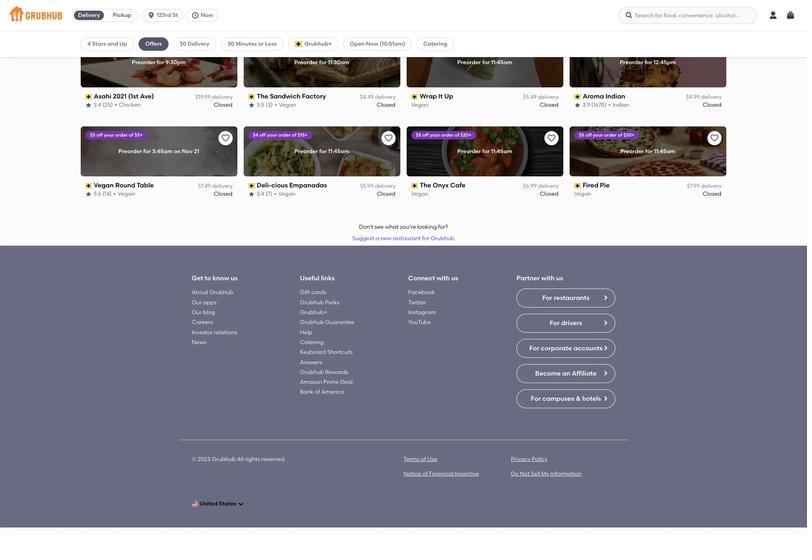 Task type: describe. For each thing, give the bounding box(es) containing it.
become
[[536, 370, 561, 378]]

preorder for 11:30am
[[295, 59, 350, 66]]

pie
[[601, 182, 610, 189]]

11:45am for cafe
[[492, 148, 513, 155]]

closed for the onyx cafe
[[540, 191, 559, 197]]

3.9 (1670)
[[583, 102, 607, 108]]

$7.99 delivery
[[688, 183, 722, 189]]

grubhub inside "about grubhub our apps our blog careers investor relations news"
[[210, 289, 234, 296]]

now button
[[186, 9, 221, 22]]

0 horizontal spatial svg image
[[626, 11, 634, 19]]

save this restaurant image for deli-cious empanadas
[[384, 134, 394, 143]]

$20+ for cafe
[[461, 133, 472, 138]]

for for vegan round table
[[144, 148, 151, 155]]

$19.99
[[195, 94, 211, 100]]

the sandwich factory
[[257, 93, 326, 100]]

preorder for fired pie
[[621, 148, 645, 155]]

preorder for 11:45am for up
[[458, 59, 513, 66]]

us for partner with us
[[557, 275, 563, 282]]

subscription pass image for fired pie
[[575, 183, 582, 189]]

gift cards link
[[300, 289, 327, 296]]

(1670)
[[592, 102, 607, 108]]

for inside button
[[422, 235, 430, 242]]

1 us from the left
[[231, 275, 238, 282]]

privacy
[[511, 456, 531, 463]]

for for the sandwich factory
[[320, 59, 327, 66]]

states
[[219, 501, 236, 507]]

accounts
[[574, 345, 603, 352]]

for corporate accounts
[[530, 345, 603, 352]]

on
[[174, 148, 181, 155]]

30 minutes or less
[[228, 41, 277, 47]]

3.5 (3)
[[257, 102, 273, 108]]

0 horizontal spatial $5.99
[[360, 183, 374, 189]]

preorder for wrap it up
[[458, 59, 481, 66]]

star icon image for vegan round table
[[85, 191, 92, 197]]

ave)
[[140, 93, 154, 100]]

3.9
[[583, 102, 591, 108]]

right image for for campuses & hotels
[[603, 396, 609, 402]]

help
[[300, 329, 313, 336]]

about grubhub our apps our blog careers investor relations news
[[192, 289, 237, 346]]

off for deli-cious empanadas
[[260, 133, 266, 138]]

123rd st
[[157, 12, 178, 19]]

• vegan for isle
[[115, 13, 136, 19]]

1 horizontal spatial svg image
[[769, 11, 779, 20]]

order for table
[[115, 133, 128, 138]]

indian for aroma indian
[[606, 93, 626, 100]]

$5 off your order of $20+ for factory
[[253, 44, 309, 49]]

use
[[428, 456, 438, 463]]

facebook twitter instagram youtube
[[409, 289, 436, 326]]

star icon image for asahi 2021 (1st ave)
[[85, 102, 92, 108]]

closed for aroma indian
[[703, 102, 722, 108]]

for for wrap it up
[[483, 59, 490, 66]]

shortcuts
[[327, 349, 353, 356]]

$20+ for factory
[[298, 44, 309, 49]]

save this restaurant button for cafe
[[545, 131, 559, 146]]

about
[[192, 289, 208, 296]]

3.4 (25)
[[94, 102, 113, 108]]

become an affiliate
[[536, 370, 597, 378]]

keyboard
[[300, 349, 326, 356]]

preorder for 12:45pm
[[620, 59, 677, 66]]

for campuses & hotels link
[[517, 390, 616, 409]]

my
[[542, 471, 550, 477]]

for for for restaurants
[[543, 294, 553, 302]]

0 horizontal spatial $5.99 delivery
[[360, 183, 396, 189]]

your for pie
[[593, 133, 604, 138]]

off for the onyx cafe
[[423, 133, 429, 138]]

3.4 for asahi 2021 (1st ave)
[[94, 102, 101, 108]]

subscription pass image for aroma indian
[[575, 94, 582, 100]]

vegan down "fired"
[[575, 191, 592, 197]]

grubhub down the grubhub+ link
[[300, 319, 324, 326]]

closed for wrap it up
[[540, 102, 559, 108]]

your for sandwich
[[267, 44, 277, 49]]

right image for for drivers
[[603, 320, 609, 326]]

now inside main content
[[366, 41, 379, 47]]

for drivers
[[550, 320, 583, 327]]

off for vegan round table
[[97, 133, 103, 138]]

$4
[[253, 133, 259, 138]]

for for deli-cious empanadas
[[320, 148, 327, 155]]

1 our from the top
[[192, 299, 202, 306]]

order for empanadas
[[279, 133, 291, 138]]

preorder for aroma indian
[[620, 59, 644, 66]]

do not sell my information
[[511, 471, 582, 477]]

preorder for the onyx cafe
[[458, 148, 481, 155]]

save this restaurant button for table
[[219, 131, 233, 146]]

vegan down isle
[[119, 13, 136, 19]]

amazon prime deal link
[[300, 379, 353, 386]]

and
[[107, 41, 118, 47]]

don't see what you're looking for?
[[359, 224, 448, 231]]

vegan down $5.99 delivery link
[[607, 13, 624, 19]]

investor relations link
[[192, 329, 237, 336]]

apps
[[203, 299, 217, 306]]

grubhub inside button
[[431, 235, 455, 242]]

subscription pass image for wrap it up
[[412, 94, 419, 100]]

terms of use
[[404, 456, 438, 463]]

© 2023 grubhub all rights reserved.
[[192, 456, 286, 463]]

• vegan for sandwich
[[275, 102, 296, 108]]

factory
[[302, 93, 326, 100]]

investor
[[192, 329, 213, 336]]

for for asahi 2021 (1st ave)
[[157, 59, 165, 66]]

affiliate
[[572, 370, 597, 378]]

svg image inside 123rd st button
[[147, 11, 155, 19]]

minutes
[[236, 41, 257, 47]]

delivery for deli-cious empanadas
[[375, 183, 396, 189]]

instagram link
[[409, 309, 436, 316]]

your for round
[[104, 133, 114, 138]]

• for sandwich
[[275, 102, 277, 108]]

grubhub down gift cards link at the bottom of the page
[[300, 299, 324, 306]]

right image
[[603, 345, 609, 352]]

delivery for wrap it up
[[538, 94, 559, 100]]

empanadas
[[290, 182, 327, 189]]

(70)
[[103, 13, 113, 19]]

your for onyx
[[430, 133, 440, 138]]

notice of financial incentive link
[[404, 471, 479, 477]]

2 horizontal spatial $5 off your order of $20+
[[580, 133, 635, 138]]

delivery for aroma indian
[[701, 94, 722, 100]]

star icon image for the sandwich factory
[[249, 102, 255, 108]]

delivery for the onyx cafe
[[538, 183, 559, 189]]

for for aroma indian
[[645, 59, 653, 66]]

aroma indian
[[583, 93, 626, 100]]

$0
[[180, 41, 186, 47]]

grubhub rewards link
[[300, 369, 349, 376]]

your for cious
[[267, 133, 277, 138]]

policy
[[532, 456, 548, 463]]

3.5
[[257, 102, 265, 108]]

onyx
[[433, 182, 449, 189]]

careers
[[192, 319, 213, 326]]

star icon image for deli-cious empanadas
[[249, 191, 255, 197]]

terms of use link
[[404, 456, 438, 463]]

subscription pass image for the onyx cafe
[[412, 183, 419, 189]]

about grubhub link
[[192, 289, 234, 296]]

2021
[[113, 93, 127, 100]]

amazon
[[300, 379, 322, 386]]

become an affiliate link
[[517, 365, 616, 384]]

partner
[[517, 275, 540, 282]]

asahi
[[94, 93, 112, 100]]

save this restaurant button for factory
[[382, 42, 396, 57]]

11:45am for empanadas
[[328, 148, 350, 155]]

for for for corporate accounts
[[530, 345, 540, 352]]

3.4 (7)
[[257, 191, 273, 197]]

answers
[[300, 359, 322, 366]]

keyboard shortcuts link
[[300, 349, 353, 356]]

40–55
[[205, 13, 222, 19]]

for for for campuses & hotels
[[531, 395, 541, 403]]

delivery for asahi 2021 (1st ave)
[[212, 94, 233, 100]]

earn for wrap it up
[[416, 44, 427, 49]]

right image for for restaurants
[[603, 295, 609, 301]]

• for indian
[[609, 102, 611, 108]]

grubhub perks link
[[300, 299, 340, 306]]

closed for the sandwich factory
[[377, 102, 396, 108]]

partner with us
[[517, 275, 563, 282]]

delivery for fired pie
[[701, 183, 722, 189]]

$5 off your order of $20+ for cafe
[[416, 133, 472, 138]]

subscription pass image for the sandwich factory
[[249, 94, 256, 100]]

corporate
[[541, 345, 572, 352]]

cards
[[311, 289, 327, 296]]

open now (10:51am)
[[350, 41, 405, 47]]

for for fired pie
[[646, 148, 653, 155]]

(3)
[[266, 102, 273, 108]]

preorder for 3:45am on nov 21
[[119, 148, 200, 155]]

12:45pm
[[654, 59, 677, 66]]

$5 for the sandwich factory
[[253, 44, 259, 49]]

$5 for the onyx cafe
[[416, 133, 422, 138]]

preorder for asahi 2021 (1st ave)
[[132, 59, 156, 66]]

don't
[[359, 224, 373, 231]]

restaurant
[[393, 235, 421, 242]]

preorder for vegan round table
[[119, 148, 142, 155]]

2 our from the top
[[192, 309, 202, 316]]

what
[[385, 224, 399, 231]]

news
[[192, 339, 206, 346]]

our apps link
[[192, 299, 217, 306]]



Task type: locate. For each thing, give the bounding box(es) containing it.
$3 for wrap
[[428, 44, 434, 49]]

the for the onyx cafe
[[420, 182, 432, 189]]

star icon image left 3.4 (25)
[[85, 102, 92, 108]]

right image up right image
[[603, 320, 609, 326]]

for inside for corporate accounts link
[[530, 345, 540, 352]]

catering inside gift cards grubhub perks grubhub+ grubhub guarantee help catering keyboard shortcuts answers grubhub rewards amazon prime deal bank of america
[[300, 339, 324, 346]]

0 vertical spatial indian
[[606, 93, 626, 100]]

main content containing tropical isle
[[0, 0, 808, 528]]

$3 for asahi
[[102, 44, 107, 49]]

• chicken
[[115, 102, 141, 108]]

0 horizontal spatial us
[[231, 275, 238, 282]]

privacy policy
[[511, 456, 548, 463]]

star icon image
[[85, 13, 92, 19], [85, 102, 92, 108], [249, 102, 255, 108], [575, 102, 581, 108], [85, 191, 92, 197], [249, 191, 255, 197]]

off down the wrap
[[423, 133, 429, 138]]

star icon image left "4.5"
[[85, 13, 92, 19]]

grubhub+ down grubhub perks link on the left bottom of page
[[300, 309, 327, 316]]

for corporate accounts link
[[517, 339, 616, 358]]

your right or
[[267, 44, 277, 49]]

0 vertical spatial grubhub+
[[305, 41, 332, 47]]

subscription pass image left aroma
[[575, 94, 582, 100]]

gift cards grubhub perks grubhub+ grubhub guarantee help catering keyboard shortcuts answers grubhub rewards amazon prime deal bank of america
[[300, 289, 355, 396]]

0 vertical spatial 3.4
[[94, 102, 101, 108]]

• for cious
[[275, 191, 277, 197]]

order for factory
[[278, 44, 291, 49]]

star icon image left 3.5
[[249, 102, 255, 108]]

svg image
[[769, 11, 779, 20], [626, 11, 634, 19]]

subscription pass image for deli-cious empanadas
[[249, 183, 256, 189]]

get to know us
[[192, 275, 238, 282]]

subscription pass image left deli-
[[249, 183, 256, 189]]

right image
[[603, 295, 609, 301], [603, 320, 609, 326], [603, 371, 609, 377], [603, 396, 609, 402]]

0 vertical spatial now
[[201, 12, 213, 19]]

11:45am for up
[[492, 59, 513, 66]]

earn left and at the left top of page
[[90, 44, 101, 49]]

• right (25)
[[115, 102, 117, 108]]

0 vertical spatial $7.49 delivery
[[198, 5, 233, 11]]

0 horizontal spatial up
[[119, 41, 127, 47]]

0 vertical spatial delivery
[[78, 12, 100, 19]]

get
[[192, 275, 203, 282]]

subscription pass image left the wrap
[[412, 94, 419, 100]]

star icon image left 3.4 (7) at the top of the page
[[249, 191, 255, 197]]

earn right (10:51am)
[[416, 44, 427, 49]]

0 horizontal spatial $5 off your order of $20+
[[253, 44, 309, 49]]

order down • indian
[[605, 133, 617, 138]]

careers link
[[192, 319, 213, 326]]

connect with us
[[409, 275, 459, 282]]

us right know at the left of the page
[[231, 275, 238, 282]]

grubhub plus flag logo image
[[295, 41, 303, 47]]

your down (1670)
[[593, 133, 604, 138]]

3 right image from the top
[[603, 371, 609, 377]]

catering
[[424, 41, 448, 47], [300, 339, 324, 346]]

rewards
[[325, 369, 349, 376]]

save this restaurant button for empanadas
[[382, 131, 396, 146]]

$4.99
[[687, 94, 700, 100]]

delivery right $0
[[188, 41, 210, 47]]

0 horizontal spatial catering
[[300, 339, 324, 346]]

pickup
[[113, 12, 131, 19]]

for for for drivers
[[550, 320, 560, 327]]

$5.99 delivery
[[686, 5, 722, 11], [360, 183, 396, 189]]

• down aroma indian
[[609, 102, 611, 108]]

main navigation navigation
[[0, 0, 808, 31]]

1 vertical spatial our
[[192, 309, 202, 316]]

9:30pm
[[166, 59, 186, 66]]

preorder
[[132, 59, 156, 66], [295, 59, 318, 66], [458, 59, 481, 66], [620, 59, 644, 66], [119, 148, 142, 155], [295, 148, 318, 155], [458, 148, 481, 155], [621, 148, 645, 155]]

earn
[[90, 44, 101, 49], [416, 44, 427, 49]]

delivery inside button
[[78, 12, 100, 19]]

• for round
[[114, 191, 116, 197]]

0 vertical spatial $5.99
[[686, 5, 700, 11]]

0 vertical spatial catering
[[424, 41, 448, 47]]

subscription pass image for tropical isle
[[85, 5, 92, 11]]

our up careers link
[[192, 309, 202, 316]]

2 us from the left
[[452, 275, 459, 282]]

$6.99 delivery
[[523, 183, 559, 189]]

• vegan down isle
[[115, 13, 136, 19]]

1 horizontal spatial $5 off your order of $20+
[[416, 133, 472, 138]]

off for fired pie
[[586, 133, 592, 138]]

save this restaurant image for (1st
[[221, 45, 230, 54]]

the up 3.5 (3) on the top left of the page
[[257, 93, 269, 100]]

preorder for deli-cious empanadas
[[295, 148, 318, 155]]

1 vertical spatial now
[[366, 41, 379, 47]]

$3 left and at the left top of page
[[102, 44, 107, 49]]

off down "3.9"
[[586, 133, 592, 138]]

closed for deli-cious empanadas
[[377, 191, 396, 197]]

• right the (3)
[[275, 102, 277, 108]]

vegan down the wrap
[[412, 102, 429, 108]]

0 vertical spatial up
[[119, 41, 127, 47]]

1 vertical spatial $7.49
[[198, 183, 211, 189]]

$3
[[102, 44, 107, 49], [428, 44, 434, 49]]

1 horizontal spatial catering
[[424, 41, 448, 47]]

grubhub down answers link
[[300, 369, 324, 376]]

our down 'about'
[[192, 299, 202, 306]]

earn for asahi 2021 (1st ave)
[[90, 44, 101, 49]]

vegan up 3.6 (14)
[[94, 182, 114, 189]]

the left onyx
[[420, 182, 432, 189]]

for left campuses at the right
[[531, 395, 541, 403]]

0 horizontal spatial earn
[[90, 44, 101, 49]]

off for the sandwich factory
[[260, 44, 266, 49]]

off down 3.4 (25)
[[97, 133, 103, 138]]

your left $5+ at left top
[[104, 133, 114, 138]]

your
[[267, 44, 277, 49], [104, 133, 114, 138], [267, 133, 277, 138], [430, 133, 440, 138], [593, 133, 604, 138]]

1 vertical spatial $5.99
[[360, 183, 374, 189]]

for left drivers
[[550, 320, 560, 327]]

1 horizontal spatial earn
[[416, 44, 427, 49]]

0 vertical spatial $5.99 delivery
[[686, 5, 722, 11]]

$7.49 delivery down 21
[[198, 183, 233, 189]]

1 vertical spatial delivery
[[188, 41, 210, 47]]

1 $7.49 from the top
[[198, 5, 211, 11]]

1 vertical spatial catering
[[300, 339, 324, 346]]

campuses
[[543, 395, 575, 403]]

grubhub+ link
[[300, 309, 327, 316]]

right image inside for drivers link
[[603, 320, 609, 326]]

svg image
[[786, 11, 796, 20], [147, 11, 155, 19], [191, 11, 199, 19], [238, 501, 244, 507]]

order for cafe
[[442, 133, 454, 138]]

$7.49 for vegan round table
[[198, 183, 211, 189]]

subscription pass image left 'vegan round table'
[[85, 183, 92, 189]]

order
[[278, 44, 291, 49], [115, 133, 128, 138], [279, 133, 291, 138], [442, 133, 454, 138], [605, 133, 617, 138]]

earn $3 left and at the left top of page
[[90, 44, 107, 49]]

vegan down deli-cious empanadas
[[279, 191, 296, 197]]

main content
[[0, 0, 808, 528]]

up right and at the left top of page
[[119, 41, 127, 47]]

Search for food, convenience, alcohol... search field
[[619, 7, 757, 24]]

1 vertical spatial $7.49 delivery
[[198, 183, 233, 189]]

$15+
[[298, 133, 308, 138]]

$0 delivery
[[180, 41, 210, 47]]

the for the sandwich factory
[[257, 93, 269, 100]]

• vegan down sandwich
[[275, 102, 296, 108]]

your down the wrap it up on the right top of the page
[[430, 133, 440, 138]]

2 horizontal spatial $20+
[[624, 133, 635, 138]]

round
[[115, 182, 136, 189]]

delivery button
[[73, 9, 106, 22]]

2 with from the left
[[542, 275, 555, 282]]

1 horizontal spatial earn $3
[[416, 44, 434, 49]]

right image inside for campuses & hotels link
[[603, 396, 609, 402]]

1 vertical spatial grubhub+
[[300, 309, 327, 316]]

• for 2021
[[115, 102, 117, 108]]

11:45am
[[492, 59, 513, 66], [328, 148, 350, 155], [492, 148, 513, 155], [655, 148, 676, 155]]

1 horizontal spatial $20+
[[461, 133, 472, 138]]

up right it
[[445, 93, 454, 100]]

3.4 for deli-cious empanadas
[[257, 191, 265, 197]]

0 horizontal spatial $3
[[102, 44, 107, 49]]

delivery left (70) at the left top of page
[[78, 12, 100, 19]]

closed for vegan round table
[[214, 191, 233, 197]]

save this restaurant image
[[221, 45, 230, 54], [221, 134, 230, 143], [710, 134, 720, 143]]

for
[[157, 59, 165, 66], [320, 59, 327, 66], [483, 59, 490, 66], [645, 59, 653, 66], [144, 148, 151, 155], [320, 148, 327, 155], [483, 148, 490, 155], [646, 148, 653, 155], [422, 235, 430, 242]]

2 earn from the left
[[416, 44, 427, 49]]

• right '(7)'
[[275, 191, 277, 197]]

with for connect
[[437, 275, 450, 282]]

order right less
[[278, 44, 291, 49]]

• for isle
[[115, 13, 117, 19]]

for down partner with us
[[543, 294, 553, 302]]

right image inside become an affiliate link
[[603, 371, 609, 377]]

now right open
[[366, 41, 379, 47]]

3.4 left '(7)'
[[257, 191, 265, 197]]

right image right restaurants
[[603, 295, 609, 301]]

save this restaurant image for the sandwich factory
[[384, 45, 394, 54]]

3.6 (14)
[[94, 191, 112, 197]]

1 horizontal spatial $5.99
[[686, 5, 700, 11]]

language select image
[[192, 501, 198, 507]]

subscription pass image
[[85, 5, 92, 11], [249, 94, 256, 100], [575, 94, 582, 100], [85, 183, 92, 189], [249, 183, 256, 189]]

0 horizontal spatial $20+
[[298, 44, 309, 49]]

your right $4
[[267, 133, 277, 138]]

subscription pass image left asahi
[[85, 94, 92, 100]]

0 vertical spatial $7.49
[[198, 5, 211, 11]]

united
[[200, 501, 218, 507]]

table
[[137, 182, 154, 189]]

for for the onyx cafe
[[483, 148, 490, 155]]

right image right hotels
[[603, 396, 609, 402]]

off right $4
[[260, 133, 266, 138]]

information
[[551, 471, 582, 477]]

earn $3 for wrap
[[416, 44, 434, 49]]

• vegan for cious
[[275, 191, 296, 197]]

restaurants
[[554, 294, 590, 302]]

financial
[[429, 471, 454, 477]]

30
[[228, 41, 234, 47]]

$7.49 for tropical isle
[[198, 5, 211, 11]]

off right minutes
[[260, 44, 266, 49]]

0 horizontal spatial the
[[257, 93, 269, 100]]

star icon image left 3.6
[[85, 191, 92, 197]]

new
[[381, 235, 392, 242]]

1 horizontal spatial us
[[452, 275, 459, 282]]

vegan down the onyx cafe
[[412, 191, 429, 197]]

right image for become an affiliate
[[603, 371, 609, 377]]

vegan down round
[[118, 191, 135, 197]]

relations
[[214, 329, 237, 336]]

star icon image for tropical isle
[[85, 13, 92, 19]]

$19.99 delivery
[[195, 94, 233, 100]]

us right connect
[[452, 275, 459, 282]]

with for partner
[[542, 275, 555, 282]]

now inside button
[[201, 12, 213, 19]]

notice of financial incentive
[[404, 471, 479, 477]]

$6.99
[[523, 183, 537, 189]]

grubhub down for?
[[431, 235, 455, 242]]

2 $7.49 delivery from the top
[[198, 183, 233, 189]]

$5.99 delivery link
[[575, 3, 722, 12]]

1 vertical spatial 3.4
[[257, 191, 265, 197]]

subscription pass image left "fired"
[[575, 183, 582, 189]]

preorder for the sandwich factory
[[295, 59, 318, 66]]

of inside gift cards grubhub perks grubhub+ grubhub guarantee help catering keyboard shortcuts answers grubhub rewards amazon prime deal bank of america
[[315, 389, 320, 396]]

1 horizontal spatial $3
[[428, 44, 434, 49]]

1 horizontal spatial up
[[445, 93, 454, 100]]

$7.49 down 21
[[198, 183, 211, 189]]

closed for asahi 2021 (1st ave)
[[214, 102, 233, 108]]

blog
[[203, 309, 215, 316]]

earn $3 for asahi
[[90, 44, 107, 49]]

1 horizontal spatial now
[[366, 41, 379, 47]]

subscription pass image
[[85, 94, 92, 100], [412, 94, 419, 100], [412, 183, 419, 189], [575, 183, 582, 189]]

answers link
[[300, 359, 322, 366]]

1 with from the left
[[437, 275, 450, 282]]

2 horizontal spatial us
[[557, 275, 563, 282]]

$7.49 delivery up "40–55"
[[198, 5, 233, 11]]

2 $7.49 from the top
[[198, 183, 211, 189]]

subscription pass image left tropical
[[85, 5, 92, 11]]

suggest a new restaurant for grubhub
[[353, 235, 455, 242]]

1 horizontal spatial $5.99 delivery
[[686, 5, 722, 11]]

fired
[[583, 182, 599, 189]]

right image right affiliate
[[603, 371, 609, 377]]

1 earn from the left
[[90, 44, 101, 49]]

$5+
[[135, 133, 143, 138]]

2023
[[198, 456, 211, 463]]

vegan down sandwich
[[279, 102, 296, 108]]

twitter
[[409, 299, 427, 306]]

delivery for tropical isle
[[212, 5, 233, 11]]

save this restaurant image
[[384, 45, 394, 54], [384, 134, 394, 143], [547, 134, 557, 143]]

$5 for vegan round table
[[90, 133, 96, 138]]

$3 right (10:51am)
[[428, 44, 434, 49]]

notice
[[404, 471, 422, 477]]

1 horizontal spatial delivery
[[188, 41, 210, 47]]

for inside for campuses & hotels link
[[531, 395, 541, 403]]

• vegan
[[115, 13, 136, 19], [275, 102, 296, 108], [114, 191, 135, 197], [275, 191, 296, 197]]

subscription pass image left sandwich
[[249, 94, 256, 100]]

star icon image left "3.9"
[[575, 102, 581, 108]]

with right partner
[[542, 275, 555, 282]]

us for connect with us
[[452, 275, 459, 282]]

0 horizontal spatial earn $3
[[90, 44, 107, 49]]

drivers
[[562, 320, 583, 327]]

for inside for restaurants link
[[543, 294, 553, 302]]

deal
[[340, 379, 353, 386]]

2 earn $3 from the left
[[416, 44, 434, 49]]

0 vertical spatial our
[[192, 299, 202, 306]]

$5 off your order of $5+
[[90, 133, 143, 138]]

3 us from the left
[[557, 275, 563, 282]]

save this restaurant button for (1st
[[219, 42, 233, 57]]

for left corporate
[[530, 345, 540, 352]]

svg image inside the now button
[[191, 11, 199, 19]]

$7.49 delivery for vegan round table
[[198, 183, 233, 189]]

delivery for vegan round table
[[212, 183, 233, 189]]

0 horizontal spatial delivery
[[78, 12, 100, 19]]

• vegan down cious
[[275, 191, 296, 197]]

grubhub+ up preorder for 11:30am
[[305, 41, 332, 47]]

subscription pass image for asahi 2021 (1st ave)
[[85, 94, 92, 100]]

$20+
[[298, 44, 309, 49], [461, 133, 472, 138], [624, 133, 635, 138]]

1 horizontal spatial with
[[542, 275, 555, 282]]

• right (70) at the left top of page
[[115, 13, 117, 19]]

$5 for fired pie
[[580, 133, 585, 138]]

wrap it up
[[420, 93, 454, 100]]

us
[[231, 275, 238, 282], [452, 275, 459, 282], [557, 275, 563, 282]]

closed for fired pie
[[703, 191, 722, 197]]

save this restaurant image for the onyx cafe
[[547, 134, 557, 143]]

vegan round table
[[94, 182, 154, 189]]

• right (14)
[[114, 191, 116, 197]]

0 horizontal spatial 3.4
[[94, 102, 101, 108]]

0 vertical spatial the
[[257, 93, 269, 100]]

2 right image from the top
[[603, 320, 609, 326]]

• vegan for round
[[114, 191, 135, 197]]

1 horizontal spatial the
[[420, 182, 432, 189]]

3.4
[[94, 102, 101, 108], [257, 191, 265, 197]]

4
[[87, 41, 91, 47]]

order left $15+
[[279, 133, 291, 138]]

subscription pass image left onyx
[[412, 183, 419, 189]]

rights
[[245, 456, 260, 463]]

$7.49 delivery for tropical isle
[[198, 5, 233, 11]]

2 $3 from the left
[[428, 44, 434, 49]]

$7.49 delivery
[[198, 5, 233, 11], [198, 183, 233, 189]]

right image inside for restaurants link
[[603, 295, 609, 301]]

indian up • indian
[[606, 93, 626, 100]]

0 horizontal spatial now
[[201, 12, 213, 19]]

delivery for the sandwich factory
[[375, 94, 396, 100]]

order left $5+ at left top
[[115, 133, 128, 138]]

1 earn $3 from the left
[[90, 44, 107, 49]]

us up for restaurants
[[557, 275, 563, 282]]

preorder for 11:45am
[[458, 59, 513, 66], [295, 148, 350, 155], [458, 148, 513, 155], [621, 148, 676, 155]]

do
[[511, 471, 519, 477]]

order down it
[[442, 133, 454, 138]]

help link
[[300, 329, 313, 336]]

$7.49 up "40–55"
[[198, 5, 211, 11]]

1 vertical spatial $5.99 delivery
[[360, 183, 396, 189]]

• vegan down 'vegan round table'
[[114, 191, 135, 197]]

4 stars and up
[[87, 41, 127, 47]]

0 horizontal spatial with
[[437, 275, 450, 282]]

grubhub down know at the left of the page
[[210, 289, 234, 296]]

•
[[115, 13, 117, 19], [115, 102, 117, 108], [275, 102, 277, 108], [609, 102, 611, 108], [114, 191, 116, 197], [275, 191, 277, 197]]

3.4 down asahi
[[94, 102, 101, 108]]

indian down aroma indian
[[613, 102, 630, 108]]

1 right image from the top
[[603, 295, 609, 301]]

1 horizontal spatial 3.4
[[257, 191, 265, 197]]

connect
[[409, 275, 435, 282]]

1 $7.49 delivery from the top
[[198, 5, 233, 11]]

deli-
[[257, 182, 272, 189]]

grubhub+ inside gift cards grubhub perks grubhub+ grubhub guarantee help catering keyboard shortcuts answers grubhub rewards amazon prime deal bank of america
[[300, 309, 327, 316]]

reserved.
[[261, 456, 286, 463]]

1 vertical spatial up
[[445, 93, 454, 100]]

(10:51am)
[[380, 41, 405, 47]]

$5.49 delivery
[[523, 94, 559, 100]]

united states
[[200, 501, 236, 507]]

for inside for drivers link
[[550, 320, 560, 327]]

4 right image from the top
[[603, 396, 609, 402]]

1 vertical spatial indian
[[613, 102, 630, 108]]

grubhub left all on the left of the page
[[212, 456, 236, 463]]

isle
[[121, 4, 131, 11]]

cafe
[[451, 182, 466, 189]]

123rd
[[157, 12, 171, 19]]

wrap
[[420, 93, 437, 100]]

with right connect
[[437, 275, 450, 282]]

3:45am
[[152, 148, 173, 155]]

1 $3 from the left
[[102, 44, 107, 49]]

$5.99
[[686, 5, 700, 11], [360, 183, 374, 189]]

preorder for 11:45am for empanadas
[[295, 148, 350, 155]]

$5.49
[[523, 94, 537, 100]]

now up $0 delivery
[[201, 12, 213, 19]]

123rd st button
[[142, 9, 186, 22]]

1 vertical spatial the
[[420, 182, 432, 189]]

svg image inside united states 'button'
[[238, 501, 244, 507]]

earn $3 right (10:51am)
[[416, 44, 434, 49]]



Task type: vqa. For each thing, say whether or not it's contained in the screenshot.
Nov 30 at 1:45pm
no



